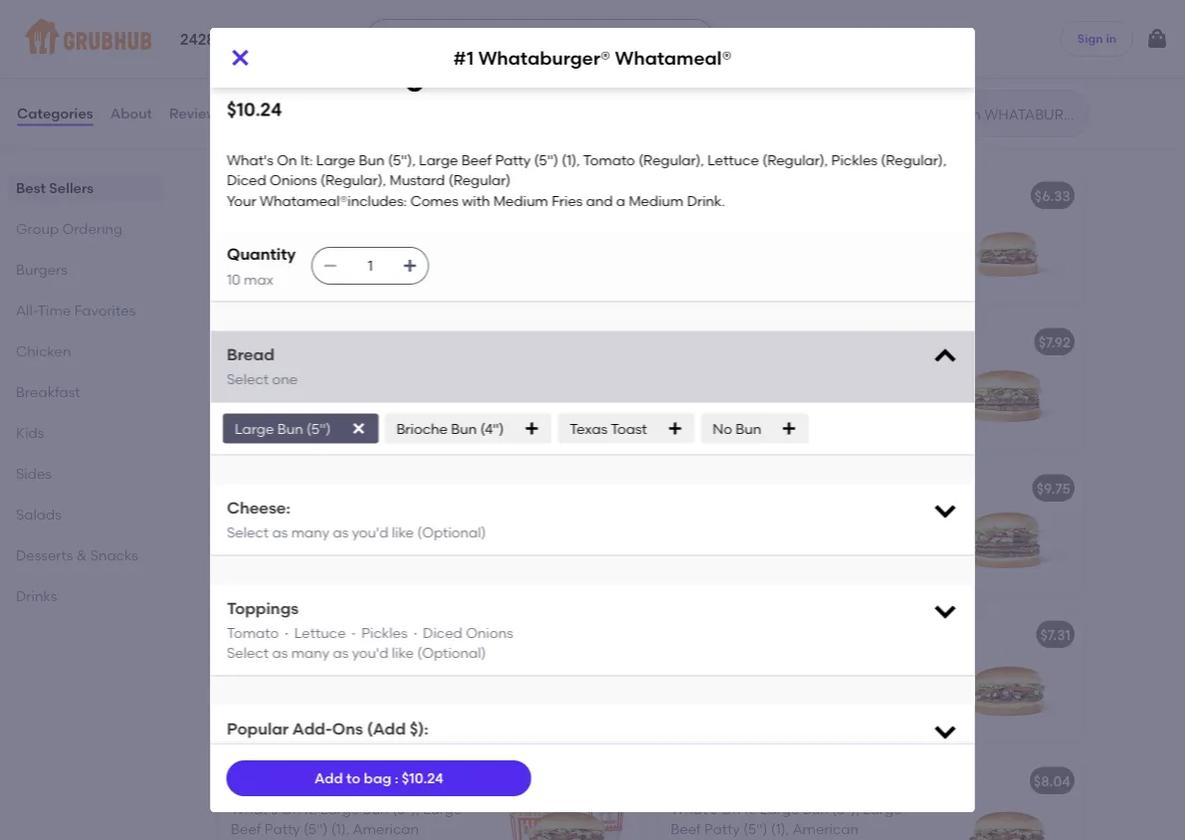Task type: describe. For each thing, give the bounding box(es) containing it.
your
[[227, 192, 256, 209]]

#4 jalapeño & cheese whataburger® image
[[934, 613, 1083, 742]]

tomato inside toppings tomato ∙ lettuce ∙ pickles ∙ diced onions select as many as you'd like (optional)
[[227, 625, 279, 642]]

ons
[[332, 719, 363, 738]]

(5"), inside 'what's on it: large bun (5"), large beef patty (5") (1), tomato (regular), lettuce (regular), pickles (regular), diced onions (regular), mustard (regular) your whatameal®includes: comes with medium fries and a medium drink.'
[[388, 152, 415, 169]]

double inside 'what's on it: double meat whataburger® (10), tomato, lettuce, pickles, diced onions, mustard (4oz), mayonnaise (4oz), ketchup (4oz)'
[[761, 0, 809, 14]]

with
[[462, 192, 490, 209]]

(4")
[[480, 420, 504, 437]]

diced inside the what's on it: large bun (5"), large beef patty (5") (1), tomato (regular), lettuce (regular), pickles (regular), diced onions (regular), mustard (regular)
[[671, 276, 711, 293]]

(regular) for #1 whataburger®
[[671, 296, 733, 313]]

what's on it: large bun (5"), large beef patty (5") (1), tomato (regular), lettuce (regular), pickles (regular), diced onions (regular), mustard (regular)
[[671, 215, 914, 313]]

what's inside 'what's on it: double meat whataburger® (10), tomato, lettuce, pickles, diced onions, mustard (4oz), mayonnaise (4oz), ketchup (4oz)'
[[671, 0, 718, 14]]

bag
[[364, 770, 392, 787]]

pickles inside toppings tomato ∙ lettuce ∙ pickles ∙ diced onions select as many as you'd like (optional)
[[361, 625, 407, 642]]

tomato for #3 triple meat whataburger®
[[796, 528, 848, 545]]

triple for #3 triple meat whataburger®
[[692, 480, 730, 497]]

bacon
[[253, 773, 297, 790]]

popular
[[227, 719, 288, 738]]

#1 inside #1 whataburger® whatameal® $10.24
[[227, 59, 259, 93]]

+ for $11.94
[[626, 334, 635, 351]]

onions for #2 double meat whataburger® whatameal®
[[343, 426, 390, 443]]

what's inside the what's on it: large bun (5"), large beef patty (5") (1), tomato (regular), lettuce (regular), pickles (regular), diced onions (regular), mustard (regular)
[[671, 215, 718, 232]]

desserts & snacks
[[16, 547, 138, 564]]

$8.04 button
[[659, 759, 1083, 840]]

$):
[[410, 719, 428, 738]]

patty for #3 triple meat whataburger® whatameal®
[[265, 528, 300, 545]]

#4 jalapeño & cheese whataburger® whatameal®
[[231, 626, 583, 643]]

select for bread
[[227, 371, 268, 388]]

beef for #2 double meat whataburger®
[[671, 382, 701, 399]]

add-
[[292, 719, 332, 738]]

1 medium from the left
[[493, 192, 548, 209]]

pickles for #1 whataburger®
[[795, 256, 841, 273]]

what's on it: double meat whataburger® (10), tomato, lettuce, pickles, diced onions, mustard (4oz), mayonnaise (4oz), ketchup (4oz)
[[671, 0, 890, 95]]

$8.04
[[1034, 773, 1071, 790]]

select for cheese:
[[227, 524, 268, 541]]

snacks
[[90, 547, 138, 564]]

1 ∙ from the left
[[282, 625, 291, 642]]

(regular) for #2 double meat whataburger® whatameal®
[[290, 447, 352, 464]]

large bun (5")
[[234, 420, 330, 437]]

what's on it: large bun (5"), large beef patty (5") (3), tomato (regular), lettuce (regular), pickles (regular), diced onions (regular), mustard (regular) for #3 triple meat whataburger®
[[671, 508, 910, 606]]

pickles, inside the what's on it: whataburger® (10), tomato, lettuce, pickles, diced onions, mustard (4oz), mayonnaise (4oz), ketchup (4oz)
[[348, 18, 398, 34]]

comes
[[410, 192, 458, 209]]

#2 double meat whataburger® image
[[934, 320, 1083, 450]]

no bun
[[713, 420, 761, 437]]

sellers
[[49, 179, 94, 196]]

lettuce inside 'what's on it: large bun (5"), large beef patty (5") (1), tomato (regular), lettuce (regular), pickles (regular), diced onions (regular), mustard (regular) your whatameal®includes: comes with medium fries and a medium drink.'
[[707, 152, 759, 169]]

patty for #1 whataburger®
[[705, 236, 740, 253]]

sign in
[[1078, 31, 1117, 46]]

2 medium from the left
[[629, 192, 684, 209]]

you'd inside 'cheese: select as many as you'd like (optional)'
[[352, 524, 388, 541]]

$11.94
[[588, 334, 626, 351]]

quantity 10 max
[[227, 244, 295, 288]]

whataburger® inside #1 whataburger® whatameal® $10.24
[[265, 59, 467, 93]]

what's inside 'what's on it: large bun (5"), large beef patty (5") (1), tomato (regular), lettuce (regular), pickles (regular), diced onions (regular), mustard (regular) your whatameal®includes: comes with medium fries and a medium drink.'
[[227, 152, 273, 169]]

(5") up #3 triple meat whataburger® whatameal®
[[306, 420, 330, 437]]

group ordering
[[16, 220, 123, 237]]

time
[[38, 302, 71, 319]]

lettuce inside toppings tomato ∙ lettuce ∙ pickles ∙ diced onions select as many as you'd like (optional)
[[294, 625, 346, 642]]

sign
[[1078, 31, 1104, 46]]

(1), for what's on it: large bun (5"), large beef patty (5") (1), tomato (regular), lettuce (regular), pickles (regular), diced onions (regular), mustard (regular)
[[771, 236, 790, 253]]

main navigation navigation
[[0, 0, 1186, 78]]

pickles, inside 'what's on it: double meat whataburger® (10), tomato, lettuce, pickles, diced onions, mustard (4oz), mayonnaise (4oz), ketchup (4oz)'
[[730, 38, 779, 55]]

no
[[713, 420, 732, 437]]

whataburger® inside 'what's on it: double meat whataburger® (10), tomato, lettuce, pickles, diced onions, mustard (4oz), mayonnaise (4oz), ketchup (4oz)'
[[671, 18, 770, 34]]

#5 bacon & cheese whataburger® whatameal®
[[231, 773, 561, 790]]

(2), for #2 double meat whataburger®
[[771, 382, 792, 399]]

texas toast
[[570, 420, 647, 437]]

pickles for #2 double meat whataburger®
[[864, 402, 910, 419]]

bun inside 'what's on it: large bun (5"), large beef patty (5") (1), tomato (regular), lettuce (regular), pickles (regular), diced onions (regular), mustard (regular) your whatameal®includes: comes with medium fries and a medium drink.'
[[358, 152, 384, 169]]

#2 double meat whataburger® whatameal®
[[231, 338, 535, 355]]

#5 bacon & cheese whataburger® whatameal® button
[[219, 759, 643, 840]]

group
[[16, 220, 59, 237]]

(5"), for #1 whataburger®
[[832, 215, 860, 232]]

kids tab
[[16, 422, 155, 443]]

2 horizontal spatial $10.24
[[585, 187, 626, 204]]

#2 for #2 double meat whataburger® whatameal®
[[231, 338, 249, 355]]

$13.90 +
[[585, 480, 635, 497]]

what's on it: double meat whataburger® (10), tomato, lettuce, pickles, diced onions, mustard (4oz), mayonnaise (4oz), ketchup (4oz) button
[[659, 0, 1083, 95]]

meat inside 'what's on it: double meat whataburger® (10), tomato, lettuce, pickles, diced onions, mustard (4oz), mayonnaise (4oz), ketchup (4oz)'
[[812, 0, 847, 14]]

ordering
[[62, 220, 123, 237]]

lettuce for #2 double meat whataburger® whatameal®
[[300, 406, 352, 423]]

$7.92
[[1039, 334, 1071, 351]]

mustard inside the what's on it: whataburger® (10), tomato, lettuce, pickles, diced onions, mustard (4oz), mayonnaise (4oz), ketchup (4oz)
[[285, 38, 341, 55]]

& inside tab
[[76, 547, 87, 564]]

2428 n haskell ave.
[[180, 31, 323, 49]]

select inside toppings tomato ∙ lettuce ∙ pickles ∙ diced onions select as many as you'd like (optional)
[[227, 645, 268, 662]]

meat for #2 double meat whataburger® whatameal®
[[304, 338, 340, 355]]

mayonnaise inside the what's on it: whataburger® (10), tomato, lettuce, pickles, diced onions, mustard (4oz), mayonnaise (4oz), ketchup (4oz)
[[384, 38, 465, 55]]

$7.31
[[1041, 626, 1071, 643]]

0 vertical spatial #1 whataburger® whatameal®
[[454, 47, 732, 69]]

best sellers
[[16, 179, 94, 196]]

diced inside 'what's on it: large bun (5"), large beef patty (5") (1), tomato (regular), lettuce (regular), pickles (regular), diced onions (regular), mustard (regular) your whatameal®includes: comes with medium fries and a medium drink.'
[[227, 172, 266, 189]]

as down cheese:
[[272, 524, 288, 541]]

chicken tab
[[16, 341, 155, 361]]

chicken
[[16, 343, 71, 359]]

#3 for #3 triple meat whataburger®
[[671, 480, 689, 497]]

pickles for #2 double meat whataburger® whatameal®
[[424, 406, 470, 423]]

fries
[[552, 192, 583, 209]]

cheese for bacon
[[314, 773, 366, 790]]

lettuce for #1 whataburger®
[[671, 256, 723, 273]]

what's on it: whataburger® (10), tomato, lettuce, pickles, diced onions, mustard (4oz), mayonnaise (4oz), ketchup (4oz) button
[[219, 0, 643, 85]]

toppings
[[227, 598, 298, 618]]

diced inside 'what's on it: double meat whataburger® (10), tomato, lettuce, pickles, diced onions, mustard (4oz), mayonnaise (4oz), ketchup (4oz)'
[[783, 38, 822, 55]]

about
[[110, 105, 152, 122]]

$6.33
[[1035, 187, 1071, 204]]

it: inside 'what's on it: large bun (5"), large beef patty (5") (1), tomato (regular), lettuce (regular), pickles (regular), diced onions (regular), mustard (regular) your whatameal®includes: comes with medium fries and a medium drink.'
[[300, 152, 313, 169]]

toast
[[611, 420, 647, 437]]

what's inside the what's on it: whataburger® (10), tomato, lettuce, pickles, diced onions, mustard (4oz), mayonnaise (4oz), ketchup (4oz)
[[231, 0, 278, 14]]

#3 triple meat whataburger® image
[[934, 467, 1083, 596]]

(5") for #2 double meat whataburger®
[[744, 382, 768, 399]]

patty inside 'what's on it: large bun (5"), large beef patty (5") (1), tomato (regular), lettuce (regular), pickles (regular), diced onions (regular), mustard (regular) your whatameal®includes: comes with medium fries and a medium drink.'
[[495, 152, 531, 169]]

whatameal® inside #1 whataburger® whatameal® $10.24
[[474, 59, 652, 93]]

about button
[[109, 78, 153, 149]]

10 double meat whataburger® box image
[[934, 0, 1083, 85]]

#2 double meat whataburger®
[[671, 334, 883, 351]]

(2), for #2 double meat whataburger® whatameal®
[[331, 386, 352, 403]]

to
[[347, 770, 361, 787]]

patty for #2 double meat whataburger®
[[705, 382, 740, 399]]

tomato, inside the what's on it: whataburger® (10), tomato, lettuce, pickles, diced onions, mustard (4oz), mayonnaise (4oz), ketchup (4oz)
[[231, 18, 286, 34]]

(5") for #1 whataburger®
[[744, 236, 768, 253]]

burgers tab
[[16, 259, 155, 280]]

what's on it: whataburger® (10), tomato, lettuce, pickles, diced onions, mustard (4oz), mayonnaise (4oz), ketchup (4oz)
[[231, 0, 465, 75]]

ketchup inside 'what's on it: double meat whataburger® (10), tomato, lettuce, pickles, diced onions, mustard (4oz), mayonnaise (4oz), ketchup (4oz)'
[[671, 78, 728, 95]]

(4oz) inside 'what's on it: double meat whataburger® (10), tomato, lettuce, pickles, diced onions, mustard (4oz), mayonnaise (4oz), ketchup (4oz)'
[[731, 78, 764, 95]]

(optional) inside toppings tomato ∙ lettuce ∙ pickles ∙ diced onions select as many as you'd like (optional)
[[417, 645, 486, 662]]

drinks
[[16, 587, 57, 604]]

double for #2 double meat whataburger®
[[692, 334, 741, 351]]

triple for #3 triple meat whataburger® whatameal®
[[252, 480, 290, 497]]

cheese:
[[227, 498, 290, 517]]

beef for #2 double meat whataburger® whatameal®
[[231, 386, 261, 403]]

2 ∙ from the left
[[349, 625, 358, 642]]

breakfast tab
[[16, 381, 155, 402]]

onions, inside the what's on it: whataburger® (10), tomato, lettuce, pickles, diced onions, mustard (4oz), mayonnaise (4oz), ketchup (4oz)
[[231, 38, 282, 55]]

desserts
[[16, 547, 73, 564]]

(regular) for #3 triple meat whataburger® whatameal®
[[290, 589, 352, 606]]

onions for #3 triple meat whataburger® whatameal®
[[343, 569, 390, 586]]

drink.
[[687, 192, 725, 209]]

patty for #3 triple meat whataburger®
[[705, 528, 740, 545]]

#1 whataburger® image
[[934, 174, 1083, 303]]

salads tab
[[16, 504, 155, 525]]

max
[[243, 271, 273, 288]]

$7.31 button
[[659, 613, 1083, 742]]

#1 whataburger®
[[671, 187, 790, 204]]

and
[[586, 192, 613, 209]]

(5") for #3 triple meat whataburger®
[[744, 528, 768, 545]]

bread
[[227, 345, 274, 364]]

what's on it: large bun (5"), large beef patty (5") (3), tomato (regular), lettuce (regular), pickles (regular), diced onions (regular), mustard (regular) for #3 triple meat whataburger® whatameal®
[[231, 508, 470, 606]]

pickles inside 'what's on it: large bun (5"), large beef patty (5") (1), tomato (regular), lettuce (regular), pickles (regular), diced onions (regular), mustard (regular) your whatameal®includes: comes with medium fries and a medium drink.'
[[831, 152, 878, 169]]

#3 triple meat whataburger®
[[671, 480, 873, 497]]

$10.24 inside #1 whataburger® whatameal® $10.24
[[227, 99, 282, 121]]

onions, inside 'what's on it: double meat whataburger® (10), tomato, lettuce, pickles, diced onions, mustard (4oz), mayonnaise (4oz), ketchup (4oz)'
[[826, 38, 877, 55]]

bread select one
[[227, 345, 297, 388]]

n
[[219, 31, 231, 49]]

add to bag : $10.24
[[315, 770, 444, 787]]

categories button
[[16, 78, 94, 149]]

on inside the what's on it: large bun (5"), large beef patty (5") (1), tomato (regular), lettuce (regular), pickles (regular), diced onions (regular), mustard (regular)
[[721, 215, 741, 232]]

as down #4 jalapeño & cheese whataburger® whatameal®
[[333, 645, 348, 662]]

like inside toppings tomato ∙ lettuce ∙ pickles ∙ diced onions select as many as you'd like (optional)
[[392, 645, 414, 662]]

best inside the best sellers tab
[[16, 179, 46, 196]]

categories
[[17, 105, 93, 122]]

(10), inside the what's on it: whataburger® (10), tomato, lettuce, pickles, diced onions, mustard (4oz), mayonnaise (4oz), ketchup (4oz)
[[423, 0, 450, 14]]

3 ∙ from the left
[[411, 625, 419, 642]]

$13.90
[[585, 480, 626, 497]]

popular add-ons (add $):
[[227, 719, 428, 738]]

#4
[[231, 626, 249, 643]]

$9.75
[[1037, 480, 1071, 497]]

#1 whataburger® whatameal® image
[[494, 174, 643, 303]]

brioche bun (4")
[[396, 420, 504, 437]]

tomato, inside 'what's on it: double meat whataburger® (10), tomato, lettuce, pickles, diced onions, mustard (4oz), mayonnaise (4oz), ketchup (4oz)'
[[804, 18, 859, 34]]

$10.24 +
[[585, 187, 635, 204]]

you'd inside toppings tomato ∙ lettuce ∙ pickles ∙ diced onions select as many as you'd like (optional)
[[352, 645, 388, 662]]

jalapeño
[[253, 626, 318, 643]]

breakfast
[[16, 383, 80, 400]]

10
[[227, 271, 240, 288]]

lettuce, inside the what's on it: whataburger® (10), tomato, lettuce, pickles, diced onions, mustard (4oz), mayonnaise (4oz), ketchup (4oz)
[[290, 18, 345, 34]]

#2 double meat whataburger® whatameal® image
[[494, 320, 643, 450]]

lettuce for #2 double meat whataburger®
[[740, 402, 792, 419]]

as down jalapeño
[[272, 645, 288, 662]]

it: inside the what's on it: large bun (5"), large beef patty (5") (1), tomato (regular), lettuce (regular), pickles (regular), diced onions (regular), mustard (regular)
[[745, 215, 757, 232]]

(10), inside 'what's on it: double meat whataburger® (10), tomato, lettuce, pickles, diced onions, mustard (4oz), mayonnaise (4oz), ketchup (4oz)'
[[773, 18, 800, 34]]

(5"), for #3 triple meat whataburger® whatameal®
[[392, 508, 420, 525]]

favorites
[[74, 302, 136, 319]]



Task type: locate. For each thing, give the bounding box(es) containing it.
one
[[272, 371, 297, 388]]

1 tomato, from the left
[[231, 18, 286, 34]]

lettuce down #2 double meat whataburger® whatameal®
[[300, 406, 352, 423]]

+ for $10.24
[[626, 187, 635, 204]]

0 horizontal spatial mayonnaise
[[384, 38, 465, 55]]

&
[[76, 547, 87, 564], [322, 626, 333, 643], [300, 773, 311, 790]]

#1 whataburger® whatameal®
[[454, 47, 732, 69], [231, 191, 442, 208]]

it: inside the what's on it: whataburger® (10), tomato, lettuce, pickles, diced onions, mustard (4oz), mayonnaise (4oz), ketchup (4oz)
[[305, 0, 317, 14]]

best
[[243, 167, 268, 181], [16, 179, 46, 196], [243, 313, 268, 328]]

$10.24
[[227, 99, 282, 121], [585, 187, 626, 204], [402, 770, 444, 787]]

it:
[[305, 0, 317, 14], [745, 0, 757, 14], [300, 152, 313, 169], [745, 215, 757, 232], [745, 362, 757, 379], [305, 366, 317, 383], [305, 508, 317, 525], [745, 508, 757, 525]]

1 horizontal spatial &
[[300, 773, 311, 790]]

onions for #1 whataburger®
[[714, 276, 761, 293]]

it: inside 'what's on it: double meat whataburger® (10), tomato, lettuce, pickles, diced onions, mustard (4oz), mayonnaise (4oz), ketchup (4oz)'
[[745, 0, 757, 14]]

2 best seller from the top
[[243, 313, 304, 328]]

lettuce
[[707, 152, 759, 169], [671, 256, 723, 273], [740, 402, 792, 419], [300, 406, 352, 423], [300, 549, 352, 565], [740, 549, 792, 565], [294, 625, 346, 642]]

select down bread on the top left of page
[[227, 371, 268, 388]]

2 vertical spatial &
[[300, 773, 311, 790]]

burgers inside tab
[[16, 261, 68, 278]]

0 vertical spatial (1),
[[562, 152, 580, 169]]

seller
[[271, 167, 304, 181], [271, 313, 304, 328]]

add
[[315, 770, 343, 787]]

0 horizontal spatial (1),
[[562, 152, 580, 169]]

1 horizontal spatial triple
[[692, 480, 730, 497]]

what's on it: large bun (5"), large beef patty (5") (2), tomato (regular), lettuce (regular), pickles (regular), diced onions (regular), mustard (regular) for #2 double meat whataburger®
[[671, 362, 910, 460]]

1 horizontal spatial mayonnaise
[[769, 58, 851, 75]]

1 select from the top
[[227, 371, 268, 388]]

1 #3 from the left
[[231, 480, 249, 497]]

0 horizontal spatial (2),
[[331, 386, 352, 403]]

(5"), for #2 double meat whataburger® whatameal®
[[392, 366, 420, 383]]

lettuce up "#1 whataburger®"
[[707, 152, 759, 169]]

like down #4 jalapeño & cheese whataburger® whatameal®
[[392, 645, 414, 662]]

on inside 'what's on it: double meat whataburger® (10), tomato, lettuce, pickles, diced onions, mustard (4oz), mayonnaise (4oz), ketchup (4oz)'
[[721, 0, 741, 14]]

what's on it: large bun (5"), large beef patty (5") (2), tomato (regular), lettuce (regular), pickles (regular), diced onions (regular), mustard (regular) for #2 double meat whataburger® whatameal®
[[231, 366, 470, 464]]

#5
[[231, 773, 249, 790]]

reviews
[[169, 105, 225, 122]]

1 horizontal spatial #2
[[671, 334, 689, 351]]

1 you'd from the top
[[352, 524, 388, 541]]

like down #3 triple meat whataburger® whatameal®
[[392, 524, 414, 541]]

1 vertical spatial many
[[291, 645, 329, 662]]

$10.24 right fries
[[585, 187, 626, 204]]

beef for #1 whataburger®
[[671, 236, 701, 253]]

0 horizontal spatial lettuce,
[[290, 18, 345, 34]]

salads
[[16, 506, 62, 523]]

1 vertical spatial select
[[227, 524, 268, 541]]

many down jalapeño
[[291, 645, 329, 662]]

(optional)
[[417, 524, 486, 541], [417, 645, 486, 662]]

0 horizontal spatial onions,
[[231, 38, 282, 55]]

all-
[[16, 302, 38, 319]]

∙ down toppings
[[282, 625, 291, 642]]

2 vertical spatial select
[[227, 645, 268, 662]]

1 vertical spatial (1),
[[771, 236, 790, 253]]

(3), down #3 triple meat whataburger® whatameal®
[[331, 528, 353, 545]]

1 (3), from the left
[[331, 528, 353, 545]]

select inside bread select one
[[227, 371, 268, 388]]

tomato
[[583, 152, 635, 169], [793, 236, 845, 253], [796, 382, 848, 399], [356, 386, 408, 403], [356, 528, 408, 545], [796, 528, 848, 545], [227, 625, 279, 642]]

(3), for #3 triple meat whataburger®
[[771, 528, 793, 545]]

tomato,
[[231, 18, 286, 34], [804, 18, 859, 34]]

best for #1
[[243, 167, 268, 181]]

you'd
[[352, 524, 388, 541], [352, 645, 388, 662]]

seller up whatameal®includes:
[[271, 167, 304, 181]]

whatameal®includes:
[[259, 192, 407, 209]]

1 what's on it: large bun (5"), large beef patty (5") (3), tomato (regular), lettuce (regular), pickles (regular), diced onions (regular), mustard (regular) from the left
[[231, 508, 470, 606]]

diced inside the what's on it: whataburger® (10), tomato, lettuce, pickles, diced onions, mustard (4oz), mayonnaise (4oz), ketchup (4oz)
[[401, 18, 441, 34]]

(3), for #3 triple meat whataburger® whatameal®
[[331, 528, 353, 545]]

(2), right one
[[331, 386, 352, 403]]

0 horizontal spatial triple
[[252, 480, 290, 497]]

whataburger® inside the what's on it: whataburger® (10), tomato, lettuce, pickles, diced onions, mustard (4oz), mayonnaise (4oz), ketchup (4oz)
[[320, 0, 419, 14]]

mustard inside 'what's on it: double meat whataburger® (10), tomato, lettuce, pickles, diced onions, mustard (4oz), mayonnaise (4oz), ketchup (4oz)'
[[671, 58, 727, 75]]

on
[[281, 0, 301, 14], [721, 0, 741, 14], [277, 152, 297, 169], [721, 215, 741, 232], [721, 362, 741, 379], [281, 366, 301, 383], [281, 508, 301, 525], [721, 508, 741, 525]]

what's on it: large bun (5"), large beef patty (5") (1), tomato (regular), lettuce (regular), pickles (regular), diced onions (regular), mustard (regular) your whatameal®includes: comes with medium fries and a medium drink.
[[227, 152, 950, 209]]

(optional) inside 'cheese: select as many as you'd like (optional)'
[[417, 524, 486, 541]]

2 many from the top
[[291, 645, 329, 662]]

2 what's on it: large bun (5"), large beef patty (5") (3), tomato (regular), lettuce (regular), pickles (regular), diced onions (regular), mustard (regular) from the left
[[671, 508, 910, 606]]

lettuce up no bun
[[740, 402, 792, 419]]

on inside the what's on it: whataburger® (10), tomato, lettuce, pickles, diced onions, mustard (4oz), mayonnaise (4oz), ketchup (4oz)
[[281, 0, 301, 14]]

$10.24 right the :
[[402, 770, 444, 787]]

seller up bread on the top left of page
[[271, 313, 304, 328]]

0 vertical spatial you'd
[[352, 524, 388, 541]]

1 vertical spatial (10),
[[773, 18, 800, 34]]

1 horizontal spatial tomato,
[[804, 18, 859, 34]]

triple up cheese:
[[252, 480, 290, 497]]

svg image inside main navigation navigation
[[1146, 27, 1170, 51]]

0 horizontal spatial burgers
[[16, 261, 68, 278]]

mustard
[[285, 38, 341, 55], [671, 58, 727, 75], [389, 172, 445, 189], [834, 276, 889, 293], [671, 443, 727, 460], [231, 447, 287, 464], [231, 589, 287, 606], [671, 589, 727, 606]]

0 horizontal spatial (4oz)
[[330, 58, 363, 75]]

2428
[[180, 31, 215, 49]]

cheese: select as many as you'd like (optional)
[[227, 498, 486, 541]]

1 horizontal spatial lettuce,
[[671, 38, 726, 55]]

mustard inside 'what's on it: large bun (5"), large beef patty (5") (1), tomato (regular), lettuce (regular), pickles (regular), diced onions (regular), mustard (regular) your whatameal®includes: comes with medium fries and a medium drink.'
[[389, 172, 445, 189]]

whatameal®
[[615, 47, 732, 69], [474, 59, 652, 93], [353, 191, 442, 208], [446, 338, 535, 355], [436, 480, 524, 497], [494, 626, 583, 643], [472, 773, 561, 790]]

(5") down #3 triple meat whataburger® whatameal®
[[304, 528, 328, 545]]

0 horizontal spatial what's on it: large bun (5"), large beef patty (5") (3), tomato (regular), lettuce (regular), pickles (regular), diced onions (regular), mustard (regular)
[[231, 508, 470, 606]]

0 horizontal spatial &
[[76, 547, 87, 564]]

bun inside the what's on it: large bun (5"), large beef patty (5") (1), tomato (regular), lettuce (regular), pickles (regular), diced onions (regular), mustard (regular)
[[803, 215, 829, 232]]

sign in button
[[1061, 21, 1134, 57]]

∙ up $):
[[411, 625, 419, 642]]

lettuce, inside 'what's on it: double meat whataburger® (10), tomato, lettuce, pickles, diced onions, mustard (4oz), mayonnaise (4oz), ketchup (4oz)'
[[671, 38, 726, 55]]

1 vertical spatial $10.24
[[585, 187, 626, 204]]

tomato inside the what's on it: large bun (5"), large beef patty (5") (1), tomato (regular), lettuce (regular), pickles (regular), diced onions (regular), mustard (regular)
[[793, 236, 845, 253]]

0 horizontal spatial #3
[[231, 480, 249, 497]]

(regular) for #2 double meat whataburger®
[[730, 443, 792, 460]]

lettuce inside the what's on it: large bun (5"), large beef patty (5") (1), tomato (regular), lettuce (regular), pickles (regular), diced onions (regular), mustard (regular)
[[671, 256, 723, 273]]

+ up "toast"
[[626, 334, 635, 351]]

10 whataburger® box image
[[494, 0, 643, 85]]

0 horizontal spatial double
[[252, 338, 301, 355]]

many inside toppings tomato ∙ lettuce ∙ pickles ∙ diced onions select as many as you'd like (optional)
[[291, 645, 329, 662]]

select down cheese:
[[227, 524, 268, 541]]

you'd down #4 jalapeño & cheese whataburger® whatameal®
[[352, 645, 388, 662]]

what's on it: large bun (5"), large beef patty (5") (3), tomato (regular), lettuce (regular), pickles (regular), diced onions (regular), mustard (regular) down #3 triple meat whataburger® whatameal®
[[231, 508, 470, 606]]

a
[[616, 192, 625, 209]]

1 vertical spatial lettuce,
[[671, 38, 726, 55]]

onions for #2 double meat whataburger®
[[783, 422, 831, 439]]

best for #2
[[243, 313, 268, 328]]

+ for $13.90
[[626, 480, 635, 497]]

many
[[291, 524, 329, 541], [291, 645, 329, 662]]

Input item quantity number field
[[348, 248, 392, 284]]

1 horizontal spatial burgers
[[215, 127, 296, 152]]

ketchup inside the what's on it: whataburger® (10), tomato, lettuce, pickles, diced onions, mustard (4oz), mayonnaise (4oz), ketchup (4oz)
[[270, 58, 327, 75]]

2 (optional) from the top
[[417, 645, 486, 662]]

#2 for #2 double meat whataburger®
[[671, 334, 689, 351]]

bun
[[358, 152, 384, 169], [803, 215, 829, 232], [803, 362, 829, 379], [363, 366, 389, 383], [277, 420, 303, 437], [451, 420, 477, 437], [736, 420, 761, 437], [363, 508, 389, 525], [803, 508, 829, 525]]

(5") for #2 double meat whataburger® whatameal®
[[304, 386, 328, 403]]

(5") down "#1 whataburger®"
[[744, 236, 768, 253]]

0 vertical spatial (optional)
[[417, 524, 486, 541]]

patty inside the what's on it: large bun (5"), large beef patty (5") (1), tomato (regular), lettuce (regular), pickles (regular), diced onions (regular), mustard (regular)
[[705, 236, 740, 253]]

1 vertical spatial (4oz)
[[731, 78, 764, 95]]

triple
[[252, 480, 290, 497], [692, 480, 730, 497]]

lettuce down the #3 triple meat whataburger®
[[740, 549, 792, 565]]

1 vertical spatial +
[[626, 334, 635, 351]]

pickles for #3 triple meat whataburger® whatameal®
[[424, 549, 470, 565]]

meat for #3 triple meat whataburger® whatameal®
[[294, 480, 329, 497]]

0 horizontal spatial #1 whataburger® whatameal®
[[231, 191, 442, 208]]

best up bread on the top left of page
[[243, 313, 268, 328]]

#4 jalapeño & cheese whataburger® whatameal® button
[[219, 613, 643, 742]]

(5"), inside the what's on it: large bun (5"), large beef patty (5") (1), tomato (regular), lettuce (regular), pickles (regular), diced onions (regular), mustard (regular)
[[832, 215, 860, 232]]

all-time favorites tab
[[16, 300, 155, 321]]

(5") for #3 triple meat whataburger® whatameal®
[[304, 528, 328, 545]]

& right jalapeño
[[322, 626, 333, 643]]

(5") up fries
[[534, 152, 558, 169]]

tomato for #3 triple meat whataburger® whatameal®
[[356, 528, 408, 545]]

0 horizontal spatial (3),
[[331, 528, 353, 545]]

you'd down #3 triple meat whataburger® whatameal®
[[352, 524, 388, 541]]

1 vertical spatial burgers
[[16, 261, 68, 278]]

1 vertical spatial cheese
[[314, 773, 366, 790]]

(1), for what's on it: large bun (5"), large beef patty (5") (1), tomato (regular), lettuce (regular), pickles (regular), diced onions (regular), mustard (regular) your whatameal®includes: comes with medium fries and a medium drink.
[[562, 152, 580, 169]]

& left snacks
[[76, 547, 87, 564]]

(1), inside the what's on it: large bun (5"), large beef patty (5") (1), tomato (regular), lettuce (regular), pickles (regular), diced onions (regular), mustard (regular)
[[771, 236, 790, 253]]

2 horizontal spatial &
[[322, 626, 333, 643]]

beef inside 'what's on it: large bun (5"), large beef patty (5") (1), tomato (regular), lettuce (regular), pickles (regular), diced onions (regular), mustard (regular) your whatameal®includes: comes with medium fries and a medium drink.'
[[461, 152, 492, 169]]

0 vertical spatial cheese
[[336, 626, 387, 643]]

haskell
[[235, 31, 288, 49]]

tomato for #1 whataburger®
[[793, 236, 845, 253]]

(5") inside the what's on it: large bun (5"), large beef patty (5") (1), tomato (regular), lettuce (regular), pickles (regular), diced onions (regular), mustard (regular)
[[744, 236, 768, 253]]

pickles for #3 triple meat whataburger®
[[864, 549, 910, 565]]

all-time favorites
[[16, 302, 136, 319]]

svg image
[[1146, 27, 1170, 51], [229, 46, 252, 70], [402, 258, 418, 274], [931, 496, 959, 524], [931, 597, 959, 625]]

onions inside 'what's on it: large bun (5"), large beef patty (5") (1), tomato (regular), lettuce (regular), pickles (regular), diced onions (regular), mustard (regular) your whatameal®includes: comes with medium fries and a medium drink.'
[[269, 172, 317, 189]]

cheese
[[336, 626, 387, 643], [314, 773, 366, 790]]

beef for #3 triple meat whataburger®
[[671, 528, 701, 545]]

(1), up fries
[[562, 152, 580, 169]]

(5"), for #2 double meat whataburger®
[[832, 362, 860, 379]]

1 vertical spatial you'd
[[352, 645, 388, 662]]

0 vertical spatial (4oz)
[[330, 58, 363, 75]]

3 + from the top
[[626, 480, 635, 497]]

Search WHATABURGER search field
[[932, 105, 1084, 123]]

(4oz) inside the what's on it: whataburger® (10), tomato, lettuce, pickles, diced onions, mustard (4oz), mayonnaise (4oz), ketchup (4oz)
[[330, 58, 363, 75]]

3 select from the top
[[227, 645, 268, 662]]

lettuce for #3 triple meat whataburger®
[[740, 549, 792, 565]]

0 vertical spatial many
[[291, 524, 329, 541]]

2 #3 from the left
[[671, 480, 689, 497]]

sides tab
[[16, 463, 155, 484]]

whataburger®
[[320, 0, 419, 14], [671, 18, 770, 34], [479, 47, 611, 69], [265, 59, 467, 93], [690, 187, 790, 204], [250, 191, 350, 208], [783, 334, 883, 351], [343, 338, 443, 355], [332, 480, 432, 497], [772, 480, 873, 497], [391, 626, 491, 643], [369, 773, 469, 790]]

(optional) down #3 triple meat whataburger® whatameal®
[[417, 524, 486, 541]]

lettuce down 'cheese: select as many as you'd like (optional)' on the left bottom of page
[[300, 549, 352, 565]]

(5") up no bun
[[744, 382, 768, 399]]

1 like from the top
[[392, 524, 414, 541]]

1 vertical spatial best seller
[[243, 313, 304, 328]]

0 vertical spatial $10.24
[[227, 99, 282, 121]]

what's on it: large bun (5"), large beef patty (5") (2), tomato (regular), lettuce (regular), pickles (regular), diced onions (regular), mustard (regular) down #2 double meat whataburger®
[[671, 362, 910, 460]]

diced
[[401, 18, 441, 34], [783, 38, 822, 55], [227, 172, 266, 189], [671, 276, 711, 293], [740, 422, 780, 439], [300, 426, 340, 443], [300, 569, 340, 586], [740, 569, 780, 586], [423, 625, 462, 642]]

diced inside toppings tomato ∙ lettuce ∙ pickles ∙ diced onions select as many as you'd like (optional)
[[423, 625, 462, 642]]

1 horizontal spatial ∙
[[349, 625, 358, 642]]

1 many from the top
[[291, 524, 329, 541]]

2 you'd from the top
[[352, 645, 388, 662]]

#3 right $13.90 +
[[671, 480, 689, 497]]

onions
[[269, 172, 317, 189], [714, 276, 761, 293], [783, 422, 831, 439], [343, 426, 390, 443], [343, 569, 390, 586], [783, 569, 831, 586], [466, 625, 513, 642]]

1 triple from the left
[[252, 480, 290, 497]]

#3 up cheese:
[[231, 480, 249, 497]]

1 horizontal spatial (4oz)
[[731, 78, 764, 95]]

0 horizontal spatial pickles,
[[348, 18, 398, 34]]

0 vertical spatial seller
[[271, 167, 304, 181]]

$10.24 right reviews
[[227, 99, 282, 121]]

1 (optional) from the top
[[417, 524, 486, 541]]

burgers down the group
[[16, 261, 68, 278]]

seller for whataburger®
[[271, 167, 304, 181]]

2 select from the top
[[227, 524, 268, 541]]

2 onions, from the left
[[826, 38, 877, 55]]

1 horizontal spatial onions,
[[826, 38, 877, 55]]

#5 bacon & cheese whataburger® image
[[934, 759, 1083, 840]]

1 horizontal spatial #3
[[671, 480, 689, 497]]

(5") right one
[[304, 386, 328, 403]]

0 vertical spatial select
[[227, 371, 268, 388]]

1 horizontal spatial what's on it: large bun (5"), large beef patty (5") (2), tomato (regular), lettuce (regular), pickles (regular), diced onions (regular), mustard (regular)
[[671, 362, 910, 460]]

what's on it: large bun (5"), large beef patty (5") (2), tomato (regular), lettuce (regular), pickles (regular), diced onions (regular), mustard (regular) down #2 double meat whataburger® whatameal®
[[231, 366, 470, 464]]

quantity
[[227, 244, 295, 264]]

2 seller from the top
[[271, 313, 304, 328]]

∙ right jalapeño
[[349, 625, 358, 642]]

1 horizontal spatial pickles,
[[730, 38, 779, 55]]

#2 down 10 on the top left
[[231, 338, 249, 355]]

beef for #3 triple meat whataburger® whatameal®
[[231, 528, 261, 545]]

meat for #3 triple meat whataburger®
[[734, 480, 769, 497]]

2 triple from the left
[[692, 480, 730, 497]]

0 vertical spatial mayonnaise
[[384, 38, 465, 55]]

best up the your
[[243, 167, 268, 181]]

1 horizontal spatial (1),
[[771, 236, 790, 253]]

(3), down the #3 triple meat whataburger®
[[771, 528, 793, 545]]

1 + from the top
[[626, 187, 635, 204]]

what's on it: large bun (5"), large beef patty (5") (3), tomato (regular), lettuce (regular), pickles (regular), diced onions (regular), mustard (regular) down the #3 triple meat whataburger®
[[671, 508, 910, 606]]

1 horizontal spatial double
[[692, 334, 741, 351]]

medium right a
[[629, 192, 684, 209]]

+ down "toast"
[[626, 480, 635, 497]]

best seller for double
[[243, 313, 304, 328]]

0 vertical spatial best seller
[[243, 167, 304, 181]]

0 vertical spatial like
[[392, 524, 414, 541]]

1 seller from the top
[[271, 167, 304, 181]]

0 horizontal spatial (10),
[[423, 0, 450, 14]]

1 best seller from the top
[[243, 167, 304, 181]]

double
[[761, 0, 809, 14], [692, 334, 741, 351], [252, 338, 301, 355]]

best sellers tab
[[16, 177, 155, 198]]

patty for #2 double meat whataburger® whatameal®
[[265, 386, 300, 403]]

cheese right jalapeño
[[336, 626, 387, 643]]

0 vertical spatial pickles,
[[348, 18, 398, 34]]

(1), inside 'what's on it: large bun (5"), large beef patty (5") (1), tomato (regular), lettuce (regular), pickles (regular), diced onions (regular), mustard (regular) your whatameal®includes: comes with medium fries and a medium drink.'
[[562, 152, 580, 169]]

ave.
[[291, 31, 323, 49]]

select
[[227, 371, 268, 388], [227, 524, 268, 541], [227, 645, 268, 662]]

1 vertical spatial ketchup
[[671, 78, 728, 95]]

& for #5
[[300, 773, 311, 790]]

+ right a
[[626, 187, 635, 204]]

onions for #3 triple meat whataburger®
[[783, 569, 831, 586]]

kids
[[16, 424, 44, 441]]

2 (3), from the left
[[771, 528, 793, 545]]

ketchup
[[270, 58, 327, 75], [671, 78, 728, 95]]

triple down no
[[692, 480, 730, 497]]

#1 whataburger® whatameal® $10.24
[[227, 59, 652, 121]]

svg image
[[322, 258, 338, 274], [931, 343, 959, 371], [350, 421, 366, 437], [524, 421, 540, 437], [667, 421, 683, 437], [781, 421, 797, 437], [931, 717, 959, 745]]

0 horizontal spatial what's on it: large bun (5"), large beef patty (5") (2), tomato (regular), lettuce (regular), pickles (regular), diced onions (regular), mustard (regular)
[[231, 366, 470, 464]]

#3 triple meat whataburger® whatameal® image
[[494, 467, 643, 596]]

onions inside toppings tomato ∙ lettuce ∙ pickles ∙ diced onions select as many as you'd like (optional)
[[466, 625, 513, 642]]

mustard inside the what's on it: large bun (5"), large beef patty (5") (1), tomato (regular), lettuce (regular), pickles (regular), diced onions (regular), mustard (regular)
[[834, 276, 889, 293]]

lettuce down the drink.
[[671, 256, 723, 273]]

best left sellers
[[16, 179, 46, 196]]

brioche
[[396, 420, 448, 437]]

as
[[272, 524, 288, 541], [333, 524, 348, 541], [272, 645, 288, 662], [333, 645, 348, 662]]

pickles inside the what's on it: large bun (5"), large beef patty (5") (1), tomato (regular), lettuce (regular), pickles (regular), diced onions (regular), mustard (regular)
[[795, 256, 841, 273]]

1 horizontal spatial what's on it: large bun (5"), large beef patty (5") (3), tomato (regular), lettuce (regular), pickles (regular), diced onions (regular), mustard (regular)
[[671, 508, 910, 606]]

burgers up the your
[[215, 127, 296, 152]]

#3 for #3 triple meat whataburger® whatameal®
[[231, 480, 249, 497]]

what's
[[231, 0, 278, 14], [671, 0, 718, 14], [227, 152, 273, 169], [671, 215, 718, 232], [671, 362, 718, 379], [231, 366, 278, 383], [231, 508, 278, 525], [671, 508, 718, 525]]

0 horizontal spatial medium
[[493, 192, 548, 209]]

:
[[395, 770, 399, 787]]

#4 jalapeño & cheese whataburger® whatameal® image
[[494, 613, 643, 742]]

0 vertical spatial (10),
[[423, 0, 450, 14]]

(5"), for #3 triple meat whataburger®
[[832, 508, 860, 525]]

1 vertical spatial seller
[[271, 313, 304, 328]]

1 horizontal spatial ketchup
[[671, 78, 728, 95]]

as down #3 triple meat whataburger® whatameal®
[[333, 524, 348, 541]]

1 horizontal spatial (3),
[[771, 528, 793, 545]]

select inside 'cheese: select as many as you'd like (optional)'
[[227, 524, 268, 541]]

select down "#4"
[[227, 645, 268, 662]]

2 vertical spatial +
[[626, 480, 635, 497]]

1 vertical spatial #1 whataburger® whatameal®
[[231, 191, 442, 208]]

best seller for whataburger®
[[243, 167, 304, 181]]

(regular) inside the what's on it: large bun (5"), large beef patty (5") (1), tomato (regular), lettuce (regular), pickles (regular), diced onions (regular), mustard (regular)
[[671, 296, 733, 313]]

(5") inside 'what's on it: large bun (5"), large beef patty (5") (1), tomato (regular), lettuce (regular), pickles (regular), diced onions (regular), mustard (regular) your whatameal®includes: comes with medium fries and a medium drink.'
[[534, 152, 558, 169]]

1 vertical spatial mayonnaise
[[769, 58, 851, 75]]

desserts & snacks tab
[[16, 545, 155, 566]]

1 horizontal spatial #1 whataburger® whatameal®
[[454, 47, 732, 69]]

2 horizontal spatial double
[[761, 0, 809, 14]]

2 vertical spatial $10.24
[[402, 770, 444, 787]]

#2 right $11.94 +
[[671, 334, 689, 351]]

(optional) down #4 jalapeño & cheese whataburger® whatameal®
[[417, 645, 486, 662]]

on inside 'what's on it: large bun (5"), large beef patty (5") (1), tomato (regular), lettuce (regular), pickles (regular), diced onions (regular), mustard (regular) your whatameal®includes: comes with medium fries and a medium drink.'
[[277, 152, 297, 169]]

(1), down "#1 whataburger®"
[[771, 236, 790, 253]]

1 vertical spatial pickles,
[[730, 38, 779, 55]]

best seller up bread on the top left of page
[[243, 313, 304, 328]]

tomato for #2 double meat whataburger®
[[796, 382, 848, 399]]

cheese for jalapeño
[[336, 626, 387, 643]]

tomato for #2 double meat whataburger® whatameal®
[[356, 386, 408, 403]]

meat for #2 double meat whataburger®
[[744, 334, 780, 351]]

onions inside the what's on it: large bun (5"), large beef patty (5") (1), tomato (regular), lettuce (regular), pickles (regular), diced onions (regular), mustard (regular)
[[714, 276, 761, 293]]

2 horizontal spatial ∙
[[411, 625, 419, 642]]

& left add
[[300, 773, 311, 790]]

0 vertical spatial lettuce,
[[290, 18, 345, 34]]

(5"),
[[388, 152, 415, 169], [832, 215, 860, 232], [832, 362, 860, 379], [392, 366, 420, 383], [392, 508, 420, 525], [832, 508, 860, 525]]

1 horizontal spatial $10.24
[[402, 770, 444, 787]]

0 horizontal spatial ∙
[[282, 625, 291, 642]]

1 vertical spatial &
[[322, 626, 333, 643]]

1 horizontal spatial (2),
[[771, 382, 792, 399]]

cheese down ons
[[314, 773, 366, 790]]

#5 bacon & cheese whataburger® whatameal® image
[[494, 759, 643, 840]]

0 vertical spatial ketchup
[[270, 58, 327, 75]]

#1
[[454, 47, 474, 69], [227, 59, 259, 93], [671, 187, 687, 204], [231, 191, 247, 208]]

drinks tab
[[16, 585, 155, 606]]

0 vertical spatial burgers
[[215, 127, 296, 152]]

reviews button
[[168, 78, 226, 149]]

many down #3 triple meat whataburger® whatameal®
[[291, 524, 329, 541]]

0 horizontal spatial tomato,
[[231, 18, 286, 34]]

1 horizontal spatial (10),
[[773, 18, 800, 34]]

1 horizontal spatial medium
[[629, 192, 684, 209]]

(regular),
[[638, 152, 704, 169], [762, 152, 828, 169], [881, 152, 947, 169], [320, 172, 386, 189], [848, 236, 914, 253], [726, 256, 792, 273], [845, 256, 910, 273], [765, 276, 831, 293], [671, 402, 737, 419], [795, 402, 861, 419], [231, 406, 297, 423], [355, 406, 421, 423], [671, 422, 737, 439], [834, 422, 900, 439], [231, 426, 297, 443], [394, 426, 459, 443], [231, 549, 297, 565], [355, 549, 421, 565], [671, 549, 737, 565], [795, 549, 861, 565], [231, 569, 297, 586], [394, 569, 459, 586], [671, 569, 737, 586], [834, 569, 900, 586]]

0 horizontal spatial #2
[[231, 338, 249, 355]]

seller for double
[[271, 313, 304, 328]]

beef inside the what's on it: large bun (5"), large beef patty (5") (1), tomato (regular), lettuce (regular), pickles (regular), diced onions (regular), mustard (regular)
[[671, 236, 701, 253]]

0 vertical spatial +
[[626, 187, 635, 204]]

texas
[[570, 420, 607, 437]]

many inside 'cheese: select as many as you'd like (optional)'
[[291, 524, 329, 541]]

lettuce down toppings
[[294, 625, 346, 642]]

medium right with
[[493, 192, 548, 209]]

like inside 'cheese: select as many as you'd like (optional)'
[[392, 524, 414, 541]]

(regular)
[[448, 172, 510, 189], [671, 296, 733, 313], [730, 443, 792, 460], [290, 447, 352, 464], [290, 589, 352, 606], [730, 589, 792, 606]]

& for #4
[[322, 626, 333, 643]]

lettuce for #3 triple meat whataburger® whatameal®
[[300, 549, 352, 565]]

(regular) inside 'what's on it: large bun (5"), large beef patty (5") (1), tomato (regular), lettuce (regular), pickles (regular), diced onions (regular), mustard (regular) your whatameal®includes: comes with medium fries and a medium drink.'
[[448, 172, 510, 189]]

1 vertical spatial (optional)
[[417, 645, 486, 662]]

2 like from the top
[[392, 645, 414, 662]]

mayonnaise inside 'what's on it: double meat whataburger® (10), tomato, lettuce, pickles, diced onions, mustard (4oz), mayonnaise (4oz), ketchup (4oz)'
[[769, 58, 851, 75]]

(5") down the #3 triple meat whataburger®
[[744, 528, 768, 545]]

group ordering tab
[[16, 218, 155, 239]]

double for #2 double meat whataburger® whatameal®
[[252, 338, 301, 355]]

1 onions, from the left
[[231, 38, 282, 55]]

0 vertical spatial &
[[76, 547, 87, 564]]

0 horizontal spatial $10.24
[[227, 99, 282, 121]]

sides
[[16, 465, 52, 482]]

1 vertical spatial like
[[392, 645, 414, 662]]

(regular) for #3 triple meat whataburger®
[[730, 589, 792, 606]]

(2),
[[771, 382, 792, 399], [331, 386, 352, 403]]

2 tomato, from the left
[[804, 18, 859, 34]]

in
[[1107, 31, 1117, 46]]

mayonnaise
[[384, 38, 465, 55], [769, 58, 851, 75]]

best seller up the your
[[243, 167, 304, 181]]

0 horizontal spatial ketchup
[[270, 58, 327, 75]]

tomato inside 'what's on it: large bun (5"), large beef patty (5") (1), tomato (regular), lettuce (regular), pickles (regular), diced onions (regular), mustard (regular) your whatameal®includes: comes with medium fries and a medium drink.'
[[583, 152, 635, 169]]

beef
[[461, 152, 492, 169], [671, 236, 701, 253], [671, 382, 701, 399], [231, 386, 261, 403], [231, 528, 261, 545], [671, 528, 701, 545]]

patty
[[495, 152, 531, 169], [705, 236, 740, 253], [705, 382, 740, 399], [265, 386, 300, 403], [265, 528, 300, 545], [705, 528, 740, 545]]

(2), down #2 double meat whataburger®
[[771, 382, 792, 399]]

best seller
[[243, 167, 304, 181], [243, 313, 304, 328]]

#3 triple meat whataburger® whatameal®
[[231, 480, 524, 497]]

#2
[[671, 334, 689, 351], [231, 338, 249, 355]]

2 + from the top
[[626, 334, 635, 351]]

toppings tomato ∙ lettuce ∙ pickles ∙ diced onions select as many as you'd like (optional)
[[227, 598, 513, 662]]



Task type: vqa. For each thing, say whether or not it's contained in the screenshot.
PROFILE
no



